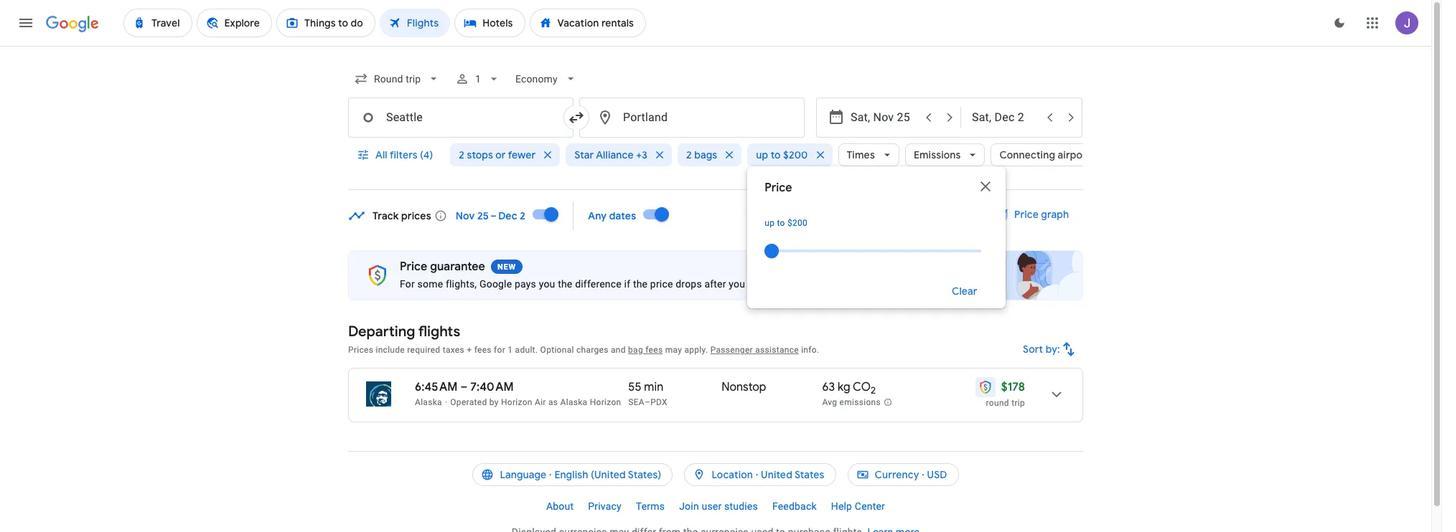 Task type: vqa. For each thing, say whether or not it's contained in the screenshot.
"to" in the ' Things To Do'
no



Task type: describe. For each thing, give the bounding box(es) containing it.
+
[[467, 345, 472, 355]]

for
[[400, 279, 415, 290]]

trip
[[1012, 399, 1025, 409]]

required
[[407, 345, 440, 355]]

after
[[705, 279, 727, 290]]

alliance
[[596, 149, 634, 162]]

2 inside 63 kg co 2
[[871, 385, 876, 397]]

departing
[[348, 323, 415, 341]]

pdx
[[651, 398, 668, 408]]

main menu image
[[17, 14, 34, 32]]

stops
[[467, 149, 493, 162]]

7:40 am
[[470, 381, 514, 395]]

bags
[[695, 149, 718, 162]]

flights,
[[446, 279, 477, 290]]

graph
[[1041, 208, 1069, 221]]

states)
[[628, 469, 662, 482]]

taxes
[[443, 345, 465, 355]]

(united
[[591, 469, 626, 482]]

price for price graph
[[1015, 208, 1039, 221]]

6:45 am
[[415, 381, 458, 395]]

emissions
[[914, 149, 961, 162]]

flight details. leaves seattle-tacoma international airport at 6:45 am on saturday, november 25 and arrives at portland international airport at 7:40 am on saturday, november 25. image
[[1040, 378, 1074, 412]]

and
[[611, 345, 626, 355]]

Departure time: 6:45 AM. text field
[[415, 381, 458, 395]]

clear
[[952, 285, 978, 298]]

55 min sea – pdx
[[629, 381, 668, 408]]

1 fees from the left
[[474, 345, 492, 355]]

round
[[986, 399, 1010, 409]]

+3
[[636, 149, 648, 162]]

passenger
[[711, 345, 753, 355]]

join user studies link
[[672, 495, 765, 518]]

about link
[[539, 495, 581, 518]]

language
[[500, 469, 547, 482]]

leaves seattle-tacoma international airport at 6:45 am on saturday, november 25 and arrives at portland international airport at 7:40 am on saturday, november 25. element
[[415, 381, 514, 395]]

change appearance image
[[1323, 6, 1357, 40]]

prices
[[401, 209, 431, 222]]

2 bags
[[687, 149, 718, 162]]

0 horizontal spatial –
[[461, 381, 468, 395]]

all filters (4)
[[376, 149, 433, 162]]

up to $200 button
[[748, 138, 833, 172]]

may
[[665, 345, 682, 355]]

feedback
[[773, 501, 817, 513]]

by
[[490, 398, 499, 408]]

studies
[[725, 501, 758, 513]]

emissions button
[[905, 138, 986, 172]]

55
[[629, 381, 642, 395]]

privacy
[[588, 501, 622, 513]]

prices include required taxes + fees for 1 adult. optional charges and bag fees may apply. passenger assistance
[[348, 345, 799, 355]]

english (united states)
[[555, 469, 662, 482]]

2 the from the left
[[633, 279, 648, 290]]

star alliance +3 button
[[566, 138, 672, 172]]

track
[[373, 209, 399, 222]]

connecting airports button
[[991, 138, 1121, 172]]

Departure text field
[[851, 98, 917, 137]]

63 kg co 2
[[823, 381, 876, 397]]

help
[[831, 501, 853, 513]]

find the best price region
[[348, 197, 1084, 239]]

2 you from the left
[[729, 279, 746, 290]]

book.
[[748, 279, 774, 290]]

bag
[[628, 345, 643, 355]]

some
[[418, 279, 443, 290]]

min
[[644, 381, 664, 395]]

passenger assistance button
[[711, 345, 799, 355]]

swap origin and destination. image
[[568, 109, 585, 126]]

price guarantee
[[400, 260, 485, 274]]

fewer
[[508, 149, 536, 162]]

– inside 55 min sea – pdx
[[645, 398, 651, 408]]

1 vertical spatial up
[[765, 218, 775, 228]]

 image inside departing flights main content
[[445, 398, 448, 408]]

1 the from the left
[[558, 279, 573, 290]]

privacy link
[[581, 495, 629, 518]]

total duration 55 min. element
[[629, 381, 722, 397]]

location
[[712, 469, 753, 482]]

sort
[[1023, 343, 1044, 356]]

any dates
[[588, 209, 636, 222]]

departing flights
[[348, 323, 460, 341]]

airports
[[1058, 149, 1096, 162]]

or
[[496, 149, 506, 162]]

learn more about tracked prices image
[[434, 209, 447, 222]]

difference
[[575, 279, 622, 290]]

New feature text field
[[491, 260, 523, 274]]

as
[[549, 398, 558, 408]]

feedback link
[[765, 495, 824, 518]]

2 stops or fewer button
[[450, 138, 560, 172]]

1 vertical spatial $200
[[788, 218, 808, 228]]

new
[[498, 263, 516, 272]]



Task type: locate. For each thing, give the bounding box(es) containing it.
loading results progress bar
[[0, 46, 1432, 49]]

none search field containing price
[[348, 62, 1121, 309]]

include
[[376, 345, 405, 355]]

you right pays
[[539, 279, 555, 290]]

$200 down up to $200 popup button
[[788, 218, 808, 228]]

2 fees from the left
[[646, 345, 663, 355]]

2 inside the find the best price region
[[520, 209, 526, 222]]

0 horizontal spatial price
[[400, 260, 428, 274]]

0 horizontal spatial horizon
[[501, 398, 533, 408]]

operated by horizon air as alaska horizon
[[450, 398, 622, 408]]

fees
[[474, 345, 492, 355], [646, 345, 663, 355]]

prices
[[348, 345, 374, 355]]

bag fees button
[[628, 345, 663, 355]]

2 up emissions
[[871, 385, 876, 397]]

1 horizontal spatial fees
[[646, 345, 663, 355]]

star
[[575, 149, 594, 162]]

1 horizontal spatial you
[[729, 279, 746, 290]]

0 horizontal spatial alaska
[[415, 398, 442, 408]]

2 left stops
[[459, 149, 465, 162]]

to down up to $200 popup button
[[777, 218, 785, 228]]

currency
[[875, 469, 920, 482]]

1 vertical spatial to
[[777, 218, 785, 228]]

google
[[480, 279, 512, 290]]

co
[[853, 381, 871, 395]]

up to $200
[[756, 149, 808, 162], [765, 218, 808, 228]]

nonstop flight. element
[[722, 381, 767, 397]]

2 horizon from the left
[[590, 398, 622, 408]]

1 vertical spatial up to $200
[[765, 218, 808, 228]]

price for price guarantee
[[400, 260, 428, 274]]

0 vertical spatial price
[[765, 181, 793, 195]]

$200 left times
[[783, 149, 808, 162]]

fees right +
[[474, 345, 492, 355]]

2 stops or fewer
[[459, 149, 536, 162]]

united states
[[761, 469, 825, 482]]

nov 25 – dec 2
[[456, 209, 526, 222]]

nonstop
[[722, 381, 767, 395]]

2
[[459, 149, 465, 162], [687, 149, 692, 162], [520, 209, 526, 222], [871, 385, 876, 397]]

avg
[[823, 398, 838, 408]]

states
[[795, 469, 825, 482]]

by:
[[1046, 343, 1061, 356]]

the
[[558, 279, 573, 290], [633, 279, 648, 290]]

terms link
[[629, 495, 672, 518]]

– up operated
[[461, 381, 468, 395]]

up right 2 bags popup button
[[756, 149, 769, 162]]

star alliance +3
[[575, 149, 648, 162]]

for some flights, google pays you the difference if the price drops after you book.
[[400, 279, 774, 290]]

sort by:
[[1023, 343, 1061, 356]]

1 you from the left
[[539, 279, 555, 290]]

 image
[[445, 398, 448, 408]]

2 right 25 – dec
[[520, 209, 526, 222]]

1 button
[[450, 62, 507, 96]]

None text field
[[348, 98, 574, 138], [580, 98, 805, 138], [348, 98, 574, 138], [580, 98, 805, 138]]

clear button
[[935, 274, 995, 309]]

1 vertical spatial –
[[645, 398, 651, 408]]

flights
[[418, 323, 460, 341]]

1 horizontal spatial horizon
[[590, 398, 622, 408]]

2 inside popup button
[[687, 149, 692, 162]]

to right 2 bags popup button
[[771, 149, 781, 162]]

2 alaska from the left
[[561, 398, 588, 408]]

$200 inside up to $200 popup button
[[783, 149, 808, 162]]

2 vertical spatial price
[[400, 260, 428, 274]]

to inside popup button
[[771, 149, 781, 162]]

1 vertical spatial price
[[1015, 208, 1039, 221]]

connecting airports
[[1000, 149, 1096, 162]]

you right 'after'
[[729, 279, 746, 290]]

horizon right by on the left of page
[[501, 398, 533, 408]]

6:45 am – 7:40 am
[[415, 381, 514, 395]]

63
[[823, 381, 835, 395]]

2 left bags
[[687, 149, 692, 162]]

drops
[[676, 279, 702, 290]]

0 vertical spatial up to $200
[[756, 149, 808, 162]]

– down min
[[645, 398, 651, 408]]

alaska
[[415, 398, 442, 408], [561, 398, 588, 408]]

0 vertical spatial up
[[756, 149, 769, 162]]

0 vertical spatial –
[[461, 381, 468, 395]]

user
[[702, 501, 722, 513]]

departing flights main content
[[348, 197, 1084, 434]]

horizon
[[501, 398, 533, 408], [590, 398, 622, 408]]

1 horizontal spatial –
[[645, 398, 651, 408]]

2 inside "popup button"
[[459, 149, 465, 162]]

up inside popup button
[[756, 149, 769, 162]]

price up the "for"
[[400, 260, 428, 274]]

0 horizontal spatial fees
[[474, 345, 492, 355]]

kg
[[838, 381, 851, 395]]

1 alaska from the left
[[415, 398, 442, 408]]

round trip
[[986, 399, 1025, 409]]

price graph
[[1015, 208, 1069, 221]]

apply.
[[685, 345, 708, 355]]

1 vertical spatial 1
[[508, 345, 513, 355]]

all filters (4) button
[[348, 138, 445, 172]]

join
[[679, 501, 699, 513]]

$178
[[1002, 381, 1025, 395]]

up up the book.
[[765, 218, 775, 228]]

1 horizontal spatial alaska
[[561, 398, 588, 408]]

0 vertical spatial 1
[[476, 73, 481, 85]]

price graph button
[[977, 202, 1081, 228]]

help center link
[[824, 495, 893, 518]]

sort by: button
[[1018, 332, 1084, 367]]

0 horizontal spatial the
[[558, 279, 573, 290]]

up
[[756, 149, 769, 162], [765, 218, 775, 228]]

None search field
[[348, 62, 1121, 309]]

charges
[[577, 345, 609, 355]]

you
[[539, 279, 555, 290], [729, 279, 746, 290]]

alaska down 6:45 am text field
[[415, 398, 442, 408]]

$200
[[783, 149, 808, 162], [788, 218, 808, 228]]

nov
[[456, 209, 475, 222]]

times button
[[838, 138, 900, 172]]

0 vertical spatial to
[[771, 149, 781, 162]]

united
[[761, 469, 793, 482]]

usd
[[928, 469, 948, 482]]

1 horizontal spatial 1
[[508, 345, 513, 355]]

close dialog image
[[978, 178, 995, 195]]

fees right bag
[[646, 345, 663, 355]]

Arrival time: 7:40 AM. text field
[[470, 381, 514, 395]]

help center
[[831, 501, 885, 513]]

air
[[535, 398, 546, 408]]

horizon left sea
[[590, 398, 622, 408]]

None field
[[348, 66, 447, 92], [510, 66, 584, 92], [348, 66, 447, 92], [510, 66, 584, 92]]

1 inside departing flights main content
[[508, 345, 513, 355]]

alaska right as
[[561, 398, 588, 408]]

sea
[[629, 398, 645, 408]]

emissions
[[840, 398, 881, 408]]

0 horizontal spatial you
[[539, 279, 555, 290]]

connecting
[[1000, 149, 1056, 162]]

price
[[650, 279, 673, 290]]

Return text field
[[972, 98, 1038, 137]]

filters
[[390, 149, 418, 162]]

english
[[555, 469, 589, 482]]

price inside search field
[[765, 181, 793, 195]]

price for price
[[765, 181, 793, 195]]

the left difference
[[558, 279, 573, 290]]

dates
[[609, 209, 636, 222]]

up to $200 inside popup button
[[756, 149, 808, 162]]

price
[[765, 181, 793, 195], [1015, 208, 1039, 221], [400, 260, 428, 274]]

price down up to $200 popup button
[[765, 181, 793, 195]]

2 horizontal spatial price
[[1015, 208, 1039, 221]]

0 horizontal spatial 1
[[476, 73, 481, 85]]

operated
[[450, 398, 487, 408]]

terms
[[636, 501, 665, 513]]

assistance
[[756, 345, 799, 355]]

1 horizontal spatial price
[[765, 181, 793, 195]]

the right if
[[633, 279, 648, 290]]

track prices
[[373, 209, 431, 222]]

price inside 'button'
[[1015, 208, 1039, 221]]

if
[[624, 279, 631, 290]]

price left graph
[[1015, 208, 1039, 221]]

1 horizontal spatial the
[[633, 279, 648, 290]]

1 inside popup button
[[476, 73, 481, 85]]

center
[[855, 501, 885, 513]]

178 US dollars text field
[[1002, 381, 1025, 395]]

0 vertical spatial $200
[[783, 149, 808, 162]]

1 horizon from the left
[[501, 398, 533, 408]]



